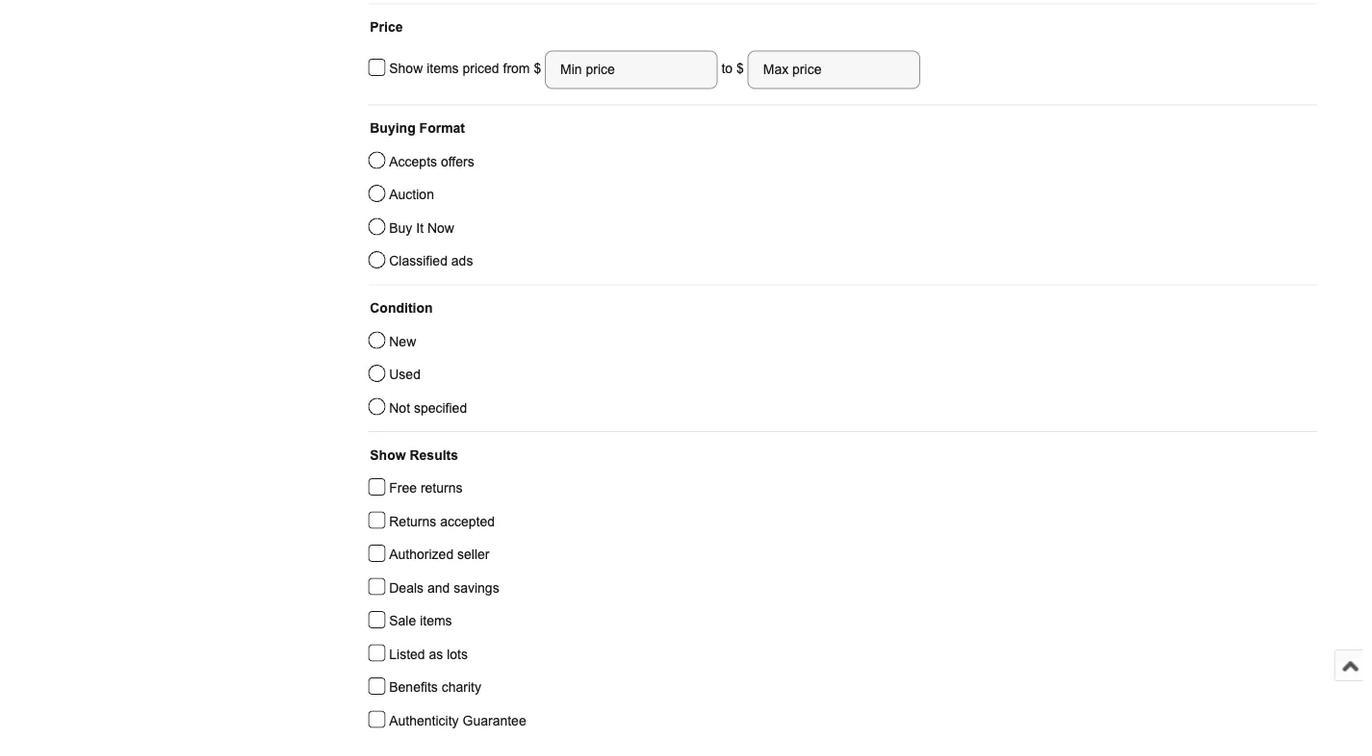 Task type: vqa. For each thing, say whether or not it's contained in the screenshot.
Format
yes



Task type: locate. For each thing, give the bounding box(es) containing it.
free
[[389, 481, 417, 496]]

authorized seller
[[389, 548, 490, 562]]

items for show
[[427, 61, 459, 76]]

show down price at the top of the page
[[389, 61, 423, 76]]

price
[[370, 20, 403, 35]]

show for show results
[[370, 448, 406, 463]]

to $
[[718, 61, 748, 76]]

items left priced
[[427, 61, 459, 76]]

$
[[534, 61, 545, 76], [737, 61, 744, 76]]

results
[[410, 448, 458, 463]]

returns accepted
[[389, 514, 495, 529]]

accepts offers
[[389, 154, 475, 169]]

0 vertical spatial items
[[427, 61, 459, 76]]

sale
[[389, 614, 416, 629]]

it
[[416, 221, 424, 235]]

authenticity
[[389, 714, 459, 729]]

1 vertical spatial show
[[370, 448, 406, 463]]

0 horizontal spatial $
[[534, 61, 545, 76]]

items
[[427, 61, 459, 76], [420, 614, 452, 629]]

buying format
[[370, 121, 465, 136]]

deals
[[389, 581, 424, 596]]

listed as lots
[[389, 647, 468, 662]]

accepts
[[389, 154, 437, 169]]

1 vertical spatial items
[[420, 614, 452, 629]]

2 $ from the left
[[737, 61, 744, 76]]

$ right from
[[534, 61, 545, 76]]

1 horizontal spatial $
[[737, 61, 744, 76]]

offers
[[441, 154, 475, 169]]

benefits charity
[[389, 680, 482, 695]]

format
[[420, 121, 465, 136]]

$ right the to
[[737, 61, 744, 76]]

show up free
[[370, 448, 406, 463]]

show
[[389, 61, 423, 76], [370, 448, 406, 463]]

and
[[428, 581, 450, 596]]

items up as
[[420, 614, 452, 629]]

0 vertical spatial show
[[389, 61, 423, 76]]

seller
[[458, 548, 490, 562]]

deals and savings
[[389, 581, 500, 596]]

Enter maximum price range value, $ text field
[[748, 51, 921, 89]]



Task type: describe. For each thing, give the bounding box(es) containing it.
Enter minimum price range value, $ text field
[[545, 51, 718, 89]]

items for sale
[[420, 614, 452, 629]]

to
[[722, 61, 733, 76]]

charity
[[442, 680, 482, 695]]

authenticity guarantee
[[389, 714, 527, 729]]

not
[[389, 401, 410, 416]]

savings
[[454, 581, 500, 596]]

condition
[[370, 301, 433, 316]]

returns
[[389, 514, 437, 529]]

buying
[[370, 121, 416, 136]]

as
[[429, 647, 443, 662]]

accepted
[[440, 514, 495, 529]]

used
[[389, 367, 421, 382]]

show items priced from
[[389, 61, 534, 76]]

classified ads
[[389, 254, 473, 269]]

1 $ from the left
[[534, 61, 545, 76]]

show for show items priced from
[[389, 61, 423, 76]]

now
[[428, 221, 455, 235]]

returns
[[421, 481, 463, 496]]

listed
[[389, 647, 425, 662]]

new
[[389, 334, 416, 349]]

sale items
[[389, 614, 452, 629]]

guarantee
[[463, 714, 527, 729]]

free returns
[[389, 481, 463, 496]]

auction
[[389, 187, 434, 202]]

not specified
[[389, 401, 467, 416]]

buy it now
[[389, 221, 455, 235]]

show results
[[370, 448, 458, 463]]

priced
[[463, 61, 500, 76]]

buy
[[389, 221, 413, 235]]

from
[[503, 61, 530, 76]]

specified
[[414, 401, 467, 416]]

lots
[[447, 647, 468, 662]]

classified
[[389, 254, 448, 269]]

benefits
[[389, 680, 438, 695]]

authorized
[[389, 548, 454, 562]]

ads
[[452, 254, 473, 269]]



